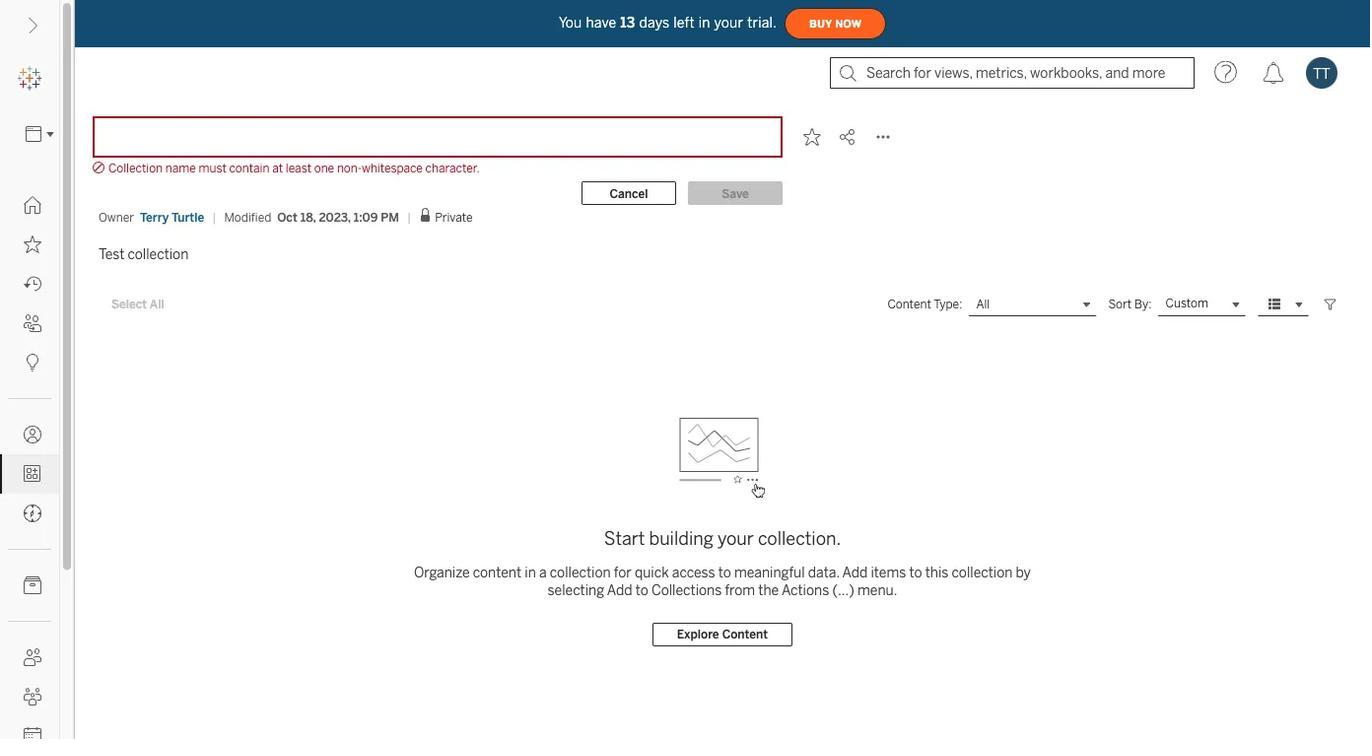 Task type: locate. For each thing, give the bounding box(es) containing it.
1 all from the left
[[150, 297, 164, 312]]

| right "turtle" on the left of page
[[212, 210, 216, 224]]

one
[[314, 161, 334, 175]]

content
[[888, 297, 931, 311], [722, 628, 768, 642]]

your up organize content in a collection for quick access to meaningful data. add items to this collection by selecting add to collections from the actions (...) menu. on the bottom
[[717, 528, 754, 549]]

actions
[[782, 582, 829, 598]]

1 horizontal spatial add
[[842, 564, 868, 581]]

all inside popup button
[[976, 297, 990, 312]]

all inside button
[[150, 297, 164, 312]]

1 vertical spatial content
[[722, 628, 768, 642]]

add up (...) at the right of page
[[842, 564, 868, 581]]

terry
[[140, 210, 169, 224]]

private
[[435, 210, 473, 225]]

0 horizontal spatial in
[[525, 564, 536, 581]]

your left trial. on the top right of the page
[[714, 15, 743, 31]]

turtle
[[172, 210, 204, 224]]

add down the for
[[607, 582, 632, 598]]

0 horizontal spatial |
[[212, 210, 216, 224]]

1 | from the left
[[212, 210, 216, 224]]

custom
[[1166, 296, 1208, 311]]

this
[[925, 564, 949, 581]]

in
[[699, 15, 710, 31], [525, 564, 536, 581]]

custom button
[[1158, 293, 1246, 316]]

must
[[199, 161, 226, 175]]

0 vertical spatial content
[[888, 297, 931, 311]]

18,
[[300, 210, 316, 224]]

the
[[758, 582, 779, 598]]

|
[[212, 210, 216, 224], [407, 210, 411, 224]]

(...)
[[832, 582, 854, 598]]

collection down terry
[[128, 246, 189, 262]]

at
[[272, 161, 283, 175]]

0 vertical spatial in
[[699, 15, 710, 31]]

0 vertical spatial add
[[842, 564, 868, 581]]

content type:
[[888, 297, 962, 311]]

2 horizontal spatial collection
[[952, 564, 1013, 581]]

0 horizontal spatial content
[[722, 628, 768, 642]]

all right type:
[[976, 297, 990, 312]]

cancel
[[610, 186, 648, 200]]

menu.
[[858, 582, 897, 598]]

organize
[[414, 564, 470, 581]]

owner
[[99, 210, 134, 224]]

you
[[559, 15, 582, 31]]

0 horizontal spatial all
[[150, 297, 164, 312]]

in right left
[[699, 15, 710, 31]]

1 horizontal spatial in
[[699, 15, 710, 31]]

1 horizontal spatial content
[[888, 297, 931, 311]]

buy now button
[[785, 8, 886, 39]]

for
[[614, 564, 632, 581]]

1 horizontal spatial collection
[[550, 564, 611, 581]]

1:09
[[354, 210, 378, 224]]

1 vertical spatial add
[[607, 582, 632, 598]]

to left the this
[[909, 564, 922, 581]]

content down from
[[722, 628, 768, 642]]

name
[[165, 161, 196, 175]]

1 vertical spatial your
[[717, 528, 754, 549]]

collection left by
[[952, 564, 1013, 581]]

0 vertical spatial your
[[714, 15, 743, 31]]

add
[[842, 564, 868, 581], [607, 582, 632, 598]]

content
[[473, 564, 522, 581]]

all right select
[[150, 297, 164, 312]]

1 horizontal spatial all
[[976, 297, 990, 312]]

your
[[714, 15, 743, 31], [717, 528, 754, 549]]

owner terry turtle | modified oct 18, 2023, 1:09 pm |
[[99, 210, 411, 224]]

modified
[[224, 210, 271, 224]]

2 all from the left
[[976, 297, 990, 312]]

collection up selecting
[[550, 564, 611, 581]]

1 horizontal spatial to
[[718, 564, 731, 581]]

| right pm
[[407, 210, 411, 224]]

Collection Name text field
[[93, 116, 783, 158]]

0 horizontal spatial collection
[[128, 246, 189, 262]]

2023,
[[319, 210, 351, 224]]

pm
[[381, 210, 399, 224]]

in left a
[[525, 564, 536, 581]]

by
[[1016, 564, 1031, 581]]

test collection
[[99, 246, 189, 262]]

in inside organize content in a collection for quick access to meaningful data. add items to this collection by selecting add to collections from the actions (...) menu.
[[525, 564, 536, 581]]

content left type:
[[888, 297, 931, 311]]

0 horizontal spatial add
[[607, 582, 632, 598]]

collections
[[652, 582, 722, 598]]

selecting
[[548, 582, 604, 598]]

to
[[718, 564, 731, 581], [909, 564, 922, 581], [636, 582, 648, 598]]

quick
[[635, 564, 669, 581]]

trial.
[[747, 15, 777, 31]]

oct
[[277, 210, 297, 224]]

1 vertical spatial in
[[525, 564, 536, 581]]

buy now
[[809, 17, 862, 30]]

contain
[[229, 161, 269, 175]]

have
[[586, 15, 616, 31]]

left
[[674, 15, 695, 31]]

collection
[[128, 246, 189, 262], [550, 564, 611, 581], [952, 564, 1013, 581]]

sort
[[1108, 297, 1132, 311]]

to up from
[[718, 564, 731, 581]]

to down quick
[[636, 582, 648, 598]]

1 horizontal spatial |
[[407, 210, 411, 224]]

all
[[150, 297, 164, 312], [976, 297, 990, 312]]



Task type: describe. For each thing, give the bounding box(es) containing it.
Search for views, metrics, workbooks, and more text field
[[830, 57, 1195, 89]]

cancel button
[[582, 181, 676, 205]]

terry turtle link
[[140, 208, 204, 226]]

data.
[[808, 564, 840, 581]]

explore
[[677, 628, 719, 642]]

all button
[[968, 293, 1096, 316]]

whitespace
[[362, 161, 423, 175]]

select all
[[111, 297, 164, 312]]

from
[[725, 582, 755, 598]]

organize content in a collection for quick access to meaningful data. add items to this collection by selecting add to collections from the actions (...) menu.
[[414, 564, 1031, 598]]

start building your collection.
[[604, 528, 841, 549]]

items
[[871, 564, 906, 581]]

navigation panel element
[[0, 59, 60, 739]]

test
[[99, 246, 124, 262]]

content inside button
[[722, 628, 768, 642]]

2 horizontal spatial to
[[909, 564, 922, 581]]

explore content
[[677, 628, 768, 642]]

explore content button
[[652, 623, 793, 647]]

access
[[672, 564, 715, 581]]

a
[[539, 564, 547, 581]]

0 horizontal spatial to
[[636, 582, 648, 598]]

least
[[286, 161, 311, 175]]

you have 13 days left in your trial.
[[559, 15, 777, 31]]

collection
[[108, 161, 163, 175]]

buy
[[809, 17, 832, 30]]

sort by:
[[1108, 297, 1152, 311]]

non-
[[337, 161, 362, 175]]

2 | from the left
[[407, 210, 411, 224]]

days
[[639, 15, 670, 31]]

collection.
[[758, 528, 841, 549]]

by:
[[1134, 297, 1152, 311]]

collection name must contain at least one non-whitespace character.
[[108, 161, 480, 175]]

13
[[620, 15, 635, 31]]

building
[[649, 528, 713, 549]]

now
[[835, 17, 862, 30]]

select all button
[[99, 293, 177, 316]]

select
[[111, 297, 147, 312]]

type:
[[934, 297, 962, 311]]

main navigation. press the up and down arrow keys to access links. element
[[0, 185, 59, 739]]

meaningful
[[734, 564, 805, 581]]

start
[[604, 528, 645, 549]]

character.
[[425, 161, 480, 175]]

list view image
[[1266, 296, 1283, 313]]



Task type: vqa. For each thing, say whether or not it's contained in the screenshot.
learn more
no



